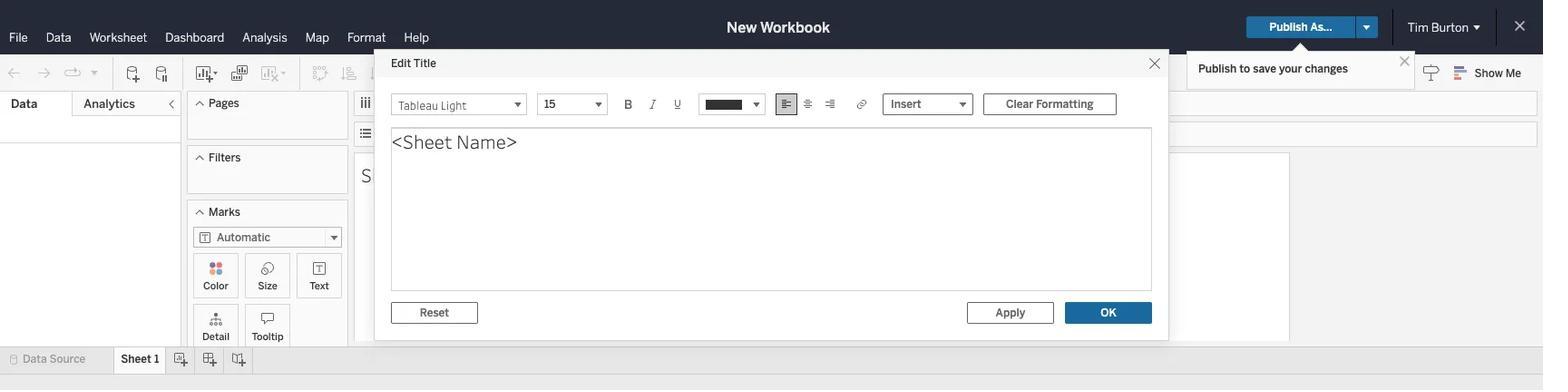 Task type: vqa. For each thing, say whether or not it's contained in the screenshot.
Publish As...'s Publish
yes



Task type: locate. For each thing, give the bounding box(es) containing it.
sheet 1 down rows
[[361, 162, 426, 187]]

burton
[[1432, 20, 1469, 34]]

columns
[[376, 97, 421, 110]]

workbook
[[760, 19, 830, 36]]

collapse image
[[166, 99, 177, 110]]

rows
[[376, 128, 403, 141]]

sort ascending image
[[340, 64, 358, 82]]

replay animation image
[[64, 64, 82, 82]]

me
[[1506, 67, 1522, 80]]

1 down columns
[[415, 162, 426, 187]]

1 right source
[[154, 353, 159, 366]]

new workbook
[[727, 19, 830, 36]]

tim
[[1408, 20, 1429, 34]]

totals image
[[398, 64, 420, 82]]

your
[[1279, 63, 1303, 75]]

sheet down rows
[[361, 162, 411, 187]]

1 horizontal spatial 1
[[415, 162, 426, 187]]

1 vertical spatial sheet
[[121, 353, 151, 366]]

analysis
[[243, 31, 287, 44]]

file
[[9, 31, 28, 44]]

to
[[1240, 63, 1251, 75]]

title
[[414, 57, 436, 70]]

1 vertical spatial publish
[[1199, 63, 1237, 75]]

data down undo image at left
[[11, 97, 37, 111]]

publish as... button
[[1247, 16, 1355, 38]]

data up replay animation icon
[[46, 31, 71, 44]]

data left source
[[23, 353, 47, 366]]

filters
[[209, 152, 241, 164]]

0 horizontal spatial sheet 1
[[121, 353, 159, 366]]

detail
[[202, 331, 230, 343]]

worksheet
[[90, 31, 147, 44]]

download image
[[636, 64, 654, 82]]

sheet 1
[[361, 162, 426, 187], [121, 353, 159, 366]]

1
[[415, 162, 426, 187], [154, 353, 159, 366]]

text
[[310, 280, 329, 292]]

1 vertical spatial 1
[[154, 353, 159, 366]]

fit image
[[533, 64, 562, 82]]

2 vertical spatial data
[[23, 353, 47, 366]]

1 vertical spatial data
[[11, 97, 37, 111]]

0 vertical spatial publish
[[1270, 21, 1308, 34]]

apply
[[996, 307, 1026, 319]]

0 vertical spatial sheet
[[361, 162, 411, 187]]

show
[[1475, 67, 1503, 80]]

publish as...
[[1270, 21, 1333, 34]]

replay animation image
[[89, 67, 100, 78]]

changes
[[1305, 63, 1348, 75]]

marks
[[209, 206, 240, 219]]

publish
[[1270, 21, 1308, 34], [1199, 63, 1237, 75]]

publish left the to
[[1199, 63, 1237, 75]]

help
[[404, 31, 429, 44]]

0 horizontal spatial publish
[[1199, 63, 1237, 75]]

ok button
[[1065, 302, 1152, 324]]

sheet
[[361, 162, 411, 187], [121, 353, 151, 366]]

show me
[[1475, 67, 1522, 80]]

undo image
[[5, 64, 24, 82]]

sheet 1 right source
[[121, 353, 159, 366]]

0 vertical spatial 1
[[415, 162, 426, 187]]

1 horizontal spatial sheet
[[361, 162, 411, 187]]

1 vertical spatial sheet 1
[[121, 353, 159, 366]]

1 horizontal spatial sheet 1
[[361, 162, 426, 187]]

data
[[46, 31, 71, 44], [11, 97, 37, 111], [23, 353, 47, 366]]

publish left as...
[[1270, 21, 1308, 34]]

1 horizontal spatial publish
[[1270, 21, 1308, 34]]

formatting
[[1036, 98, 1094, 111]]

show/hide cards image
[[584, 64, 613, 82]]

tooltip
[[252, 331, 284, 343]]

sheet right source
[[121, 353, 151, 366]]

0 horizontal spatial 1
[[154, 353, 159, 366]]

publish to save your changes
[[1199, 63, 1348, 75]]

color
[[203, 280, 229, 292]]

publish inside "publish as..." button
[[1270, 21, 1308, 34]]

reset
[[420, 307, 449, 319]]



Task type: describe. For each thing, give the bounding box(es) containing it.
format workbook image
[[504, 64, 522, 82]]

edit
[[391, 57, 411, 70]]

map
[[306, 31, 329, 44]]

format
[[347, 31, 386, 44]]

new
[[727, 19, 757, 36]]

new data source image
[[124, 64, 142, 82]]

clear sheet image
[[260, 64, 289, 82]]

0 vertical spatial data
[[46, 31, 71, 44]]

publish for publish as...
[[1270, 21, 1308, 34]]

data source
[[23, 353, 86, 366]]

close image
[[1396, 53, 1414, 70]]

show labels image
[[475, 64, 493, 82]]

clear
[[1006, 98, 1034, 111]]

publish for publish to save your changes
[[1199, 63, 1237, 75]]

source
[[49, 353, 86, 366]]

as...
[[1311, 21, 1333, 34]]

edit title
[[391, 57, 436, 70]]

show me button
[[1446, 59, 1538, 87]]

apply button
[[967, 302, 1054, 324]]

size
[[258, 280, 278, 292]]

tim burton
[[1408, 20, 1469, 34]]

redo image
[[34, 64, 53, 82]]

duplicate image
[[230, 64, 249, 82]]

pages
[[209, 97, 239, 110]]

dashboard
[[165, 31, 224, 44]]

0 vertical spatial sheet 1
[[361, 162, 426, 187]]

sort descending image
[[369, 64, 387, 82]]

highlight image
[[443, 64, 464, 82]]

clear formatting button
[[984, 93, 1117, 115]]

clear formatting
[[1006, 98, 1094, 111]]

ok
[[1101, 307, 1117, 319]]

data guide image
[[1422, 64, 1441, 82]]

0 horizontal spatial sheet
[[121, 353, 151, 366]]

edit title dialog
[[375, 50, 1169, 340]]

publish your workbook to edit in tableau desktop image
[[665, 64, 683, 82]]

pause auto updates image
[[153, 64, 171, 82]]

swap rows and columns image
[[311, 64, 329, 82]]

analytics
[[84, 97, 135, 111]]

save
[[1253, 63, 1277, 75]]

reset button
[[391, 302, 478, 324]]

new worksheet image
[[194, 64, 220, 82]]



